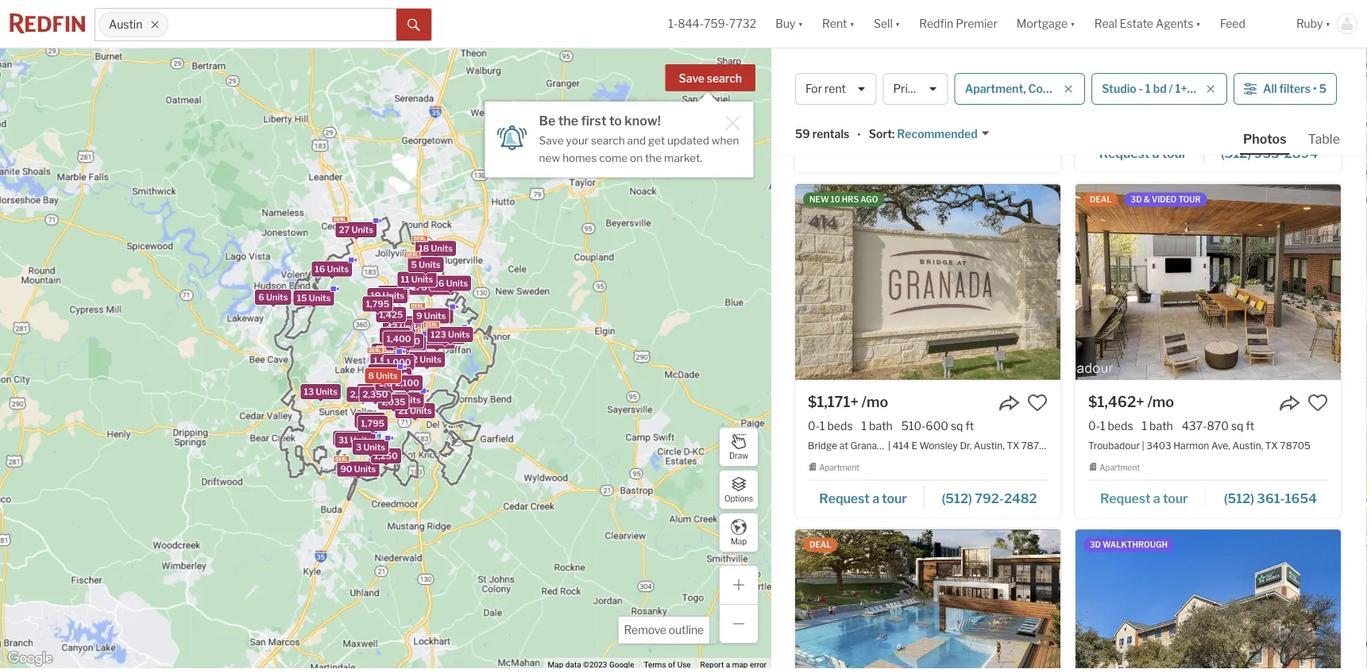 Task type: describe. For each thing, give the bounding box(es) containing it.
▾ for mortgage ▾
[[1070, 17, 1075, 30]]

submit search image
[[408, 19, 420, 32]]

59 rentals •
[[795, 127, 861, 142]]

12 units
[[375, 346, 409, 357]]

wonsley
[[920, 440, 958, 452]]

0 vertical spatial 16 units
[[315, 264, 349, 274]]

fm
[[1169, 95, 1183, 106]]

on
[[630, 151, 643, 164]]

apartment for $1,171+
[[819, 463, 860, 472]]

1+
[[1175, 82, 1187, 96]]

:
[[892, 127, 895, 141]]

remove apartment, condo, townhome image
[[1064, 84, 1073, 94]]

agents
[[1156, 17, 1193, 30]]

new 10 hrs ago
[[809, 195, 878, 205]]

510-
[[901, 420, 926, 433]]

photo of 414 e wonsley dr, austin, tx 78753 image
[[795, 185, 1060, 380]]

tour for $1,171+ /mo
[[882, 491, 907, 507]]

photo of 8801 n fm 620, austin, tx 78726 image
[[1076, 0, 1341, 35]]

▾ for buy ▾
[[798, 17, 803, 30]]

28
[[386, 395, 397, 406]]

sort
[[869, 127, 892, 141]]

(512) 361-1654
[[1224, 491, 1317, 507]]

request a tour for $1,462+ /mo
[[1100, 491, 1188, 507]]

rent ▾
[[822, 17, 855, 30]]

1 left bed
[[1088, 74, 1093, 88]]

59
[[795, 127, 810, 141]]

(512) left 953-
[[1221, 146, 1251, 161]]

0-1 beds for $1,171+ /mo
[[808, 420, 853, 433]]

tour for $1,462+ /mo
[[1163, 491, 1188, 507]]

know!
[[625, 113, 661, 128]]

a for $1,171+ /mo
[[872, 491, 879, 507]]

1,425
[[379, 310, 403, 320]]

1 horizontal spatial 21
[[416, 311, 426, 321]]

options button
[[719, 470, 759, 510]]

recommended button
[[895, 127, 990, 142]]

get
[[648, 134, 665, 147]]

the inside "save your search and get updated when new homes come on the market."
[[645, 151, 662, 164]]

(512) 953-2894 link
[[1204, 139, 1328, 166]]

97
[[393, 335, 405, 345]]

437-
[[1182, 420, 1207, 433]]

bridge
[[808, 440, 837, 452]]

1 vertical spatial 16
[[389, 324, 399, 334]]

4,400
[[372, 371, 398, 381]]

at
[[839, 440, 848, 452]]

for rent button
[[795, 73, 876, 105]]

draw
[[729, 451, 748, 461]]

1,400
[[387, 334, 411, 344]]

1 up bridge
[[820, 420, 825, 433]]

792-
[[975, 491, 1004, 507]]

tour up 3d & video tour
[[1162, 146, 1187, 161]]

2,800
[[371, 371, 397, 381]]

request up &
[[1099, 146, 1150, 161]]

78705
[[1280, 440, 1311, 452]]

and
[[627, 134, 646, 147]]

18 units
[[419, 244, 453, 254]]

tour
[[1178, 195, 1201, 205]]

/mo for $1,462+ /mo
[[1147, 394, 1174, 411]]

123
[[431, 330, 446, 340]]

harmon
[[1173, 440, 1209, 452]]

0-1 beds for $1,462+ /mo
[[1088, 420, 1133, 433]]

come
[[599, 151, 628, 164]]

austin, right dr,
[[974, 440, 1005, 452]]

30 units
[[374, 376, 410, 386]]

11 units
[[401, 274, 433, 285]]

1 horizontal spatial 16 units
[[389, 324, 423, 334]]

troubadour | 3403 harmon ave, austin, tx 78705
[[1088, 440, 1311, 452]]

1 vertical spatial 1,795
[[361, 419, 384, 429]]

deal for photo of 3403 harmon ave, austin, tx 78705
[[1090, 195, 1112, 205]]

sell ▾ button
[[874, 0, 900, 48]]

sell ▾
[[874, 17, 900, 30]]

2 horizontal spatial 15 units
[[389, 338, 423, 348]]

request a tour button up &
[[1088, 140, 1204, 164]]

1,459
[[360, 387, 384, 397]]

19
[[371, 291, 381, 301]]

0 horizontal spatial 21
[[398, 406, 408, 416]]

recommended
[[897, 127, 978, 141]]

/mo for $1,518+ /mo
[[1145, 48, 1172, 66]]

beds for $1,171+
[[827, 420, 853, 433]]

photo of 3403 harmon ave, austin, tx 78705 image
[[1076, 185, 1341, 380]]

ago
[[860, 195, 878, 205]]

remove studio - 1 bd / 1+ ba image
[[1206, 84, 1215, 94]]

ba
[[1189, 82, 1202, 96]]

be the first to know! dialog
[[485, 92, 753, 178]]

0 vertical spatial 3 units
[[377, 378, 407, 389]]

all filters • 5 button
[[1234, 73, 1337, 105]]

8 units
[[368, 371, 398, 381]]

price button
[[883, 73, 948, 105]]

save for save your search and get updated when new homes come on the market.
[[539, 134, 564, 147]]

1 bath up 8801
[[1124, 74, 1155, 88]]

real estate agents ▾ link
[[1094, 0, 1201, 48]]

1 up 3403
[[1142, 420, 1147, 433]]

draw button
[[719, 427, 759, 467]]

90
[[340, 464, 352, 475]]

1 left the - at right
[[1124, 74, 1130, 88]]

ave,
[[1211, 440, 1230, 452]]

0- for $1,171+
[[808, 420, 820, 433]]

1 vertical spatial 3 units
[[356, 443, 385, 453]]

12
[[375, 346, 385, 357]]

3d walkthrough
[[1090, 540, 1168, 550]]

844-
[[678, 17, 704, 30]]

1 horizontal spatial 3
[[377, 378, 383, 389]]

0 vertical spatial 2 units
[[422, 336, 452, 347]]

2894
[[1284, 146, 1318, 161]]

1 horizontal spatial ft
[[1229, 74, 1237, 88]]

0 vertical spatial 6
[[258, 292, 264, 303]]

rent
[[822, 17, 847, 30]]

0 vertical spatial 15 units
[[297, 293, 331, 304]]

$1,518+ /mo
[[1088, 48, 1172, 66]]

| for sonterra
[[1129, 95, 1132, 106]]

homes
[[563, 151, 597, 164]]

(512) 792-2482 link
[[925, 484, 1048, 511]]

11
[[401, 274, 409, 285]]

search inside the save search button
[[707, 72, 742, 85]]

bed
[[1096, 74, 1116, 88]]

1 vertical spatial 21 units
[[398, 406, 432, 416]]

9
[[416, 311, 422, 321]]

1 vertical spatial 2 units
[[412, 355, 442, 365]]

real
[[1094, 17, 1117, 30]]

premier
[[956, 17, 998, 30]]

| for troubadour
[[1142, 440, 1144, 452]]

request a tour for $1,171+ /mo
[[819, 491, 907, 507]]

buy ▾ button
[[775, 0, 803, 48]]

0 horizontal spatial 3
[[356, 443, 362, 453]]

favorite button image
[[1027, 393, 1048, 413]]

redfin
[[919, 17, 953, 30]]

apartment for $1,462+
[[1099, 463, 1140, 472]]

be
[[539, 113, 556, 128]]

e
[[912, 440, 917, 452]]

n
[[1160, 95, 1167, 106]]

bath up 8801
[[1132, 74, 1155, 88]]

austin, down remove studio - 1 bd / 1+ ba 'icon'
[[1208, 95, 1239, 106]]

buy ▾ button
[[766, 0, 813, 48]]

1 horizontal spatial tx
[[1241, 95, 1254, 106]]

save search
[[679, 72, 742, 85]]

favorite button checkbox for $1,171+ /mo
[[1027, 393, 1048, 413]]

photo of 10100 n capital of texas hwy, austin, tx 78759 image
[[1076, 530, 1341, 670]]

ft for $1,171+ /mo
[[966, 420, 974, 433]]

new
[[809, 195, 829, 205]]

0 horizontal spatial 16
[[315, 264, 325, 274]]

29
[[397, 319, 409, 329]]

a up "video"
[[1152, 146, 1159, 161]]

townhome
[[1068, 82, 1126, 96]]

14 units
[[428, 331, 462, 342]]

19 units
[[371, 291, 404, 301]]

600
[[926, 420, 948, 433]]

(512) for $1,462+ /mo
[[1224, 491, 1254, 507]]

request a tour button for $1,171+ /mo
[[808, 486, 925, 509]]

1 vertical spatial 15
[[389, 338, 399, 348]]

request a tour up &
[[1099, 146, 1187, 161]]

granada
[[850, 440, 888, 452]]



Task type: vqa. For each thing, say whether or not it's contained in the screenshot.
the bottommost of
no



Task type: locate. For each thing, give the bounding box(es) containing it.
2 favorite button image from the top
[[1307, 393, 1328, 413]]

361-
[[1257, 491, 1285, 507]]

request a tour up walkthrough on the bottom of page
[[1100, 491, 1188, 507]]

8
[[368, 371, 374, 381]]

0- up bridge
[[808, 420, 820, 433]]

bath for $1,462+ /mo
[[1149, 420, 1173, 433]]

78753
[[1021, 440, 1052, 452]]

6 ▾ from the left
[[1325, 17, 1331, 30]]

1 horizontal spatial austin
[[795, 64, 850, 85]]

26
[[433, 278, 444, 289]]

0 vertical spatial 5
[[1319, 82, 1327, 96]]

0 vertical spatial 21 units
[[416, 311, 450, 321]]

5 ▾ from the left
[[1196, 17, 1201, 30]]

/mo for $1,171+ /mo
[[862, 394, 888, 411]]

176 units
[[411, 282, 451, 293]]

1 horizontal spatial the
[[645, 151, 662, 164]]

/mo
[[1145, 48, 1172, 66], [862, 394, 888, 411], [1147, 394, 1174, 411]]

▾ for ruby ▾
[[1325, 17, 1331, 30]]

0 horizontal spatial tx
[[1007, 440, 1019, 452]]

remove outline
[[624, 624, 704, 637]]

0 vertical spatial 15
[[297, 293, 307, 304]]

(512) 792-2482
[[942, 491, 1037, 507]]

3 right 8
[[377, 378, 383, 389]]

▾ right ruby
[[1325, 17, 1331, 30]]

save inside button
[[679, 72, 705, 85]]

request for $1,462+ /mo
[[1100, 491, 1151, 507]]

/mo up 3403
[[1147, 394, 1174, 411]]

0- up troubadour
[[1088, 420, 1100, 433]]

1 horizontal spatial 0-
[[1088, 420, 1100, 433]]

estate
[[1120, 17, 1153, 30]]

(512) for $1,171+ /mo
[[942, 491, 972, 507]]

1 vertical spatial 6 units
[[382, 385, 411, 395]]

1 horizontal spatial deal
[[1090, 195, 1112, 205]]

/mo right $1,171+
[[862, 394, 888, 411]]

▾ right mortgage
[[1070, 17, 1075, 30]]

tx left 78726
[[1241, 95, 1254, 106]]

27 units
[[339, 225, 373, 235]]

buy
[[775, 17, 796, 30]]

▾ for rent ▾
[[850, 17, 855, 30]]

▾ for sell ▾
[[895, 17, 900, 30]]

▾
[[798, 17, 803, 30], [850, 17, 855, 30], [895, 17, 900, 30], [1070, 17, 1075, 30], [1196, 17, 1201, 30], [1325, 17, 1331, 30]]

30
[[374, 376, 386, 386]]

▾ right buy
[[798, 17, 803, 30]]

favorite button checkbox
[[1307, 47, 1328, 68]]

2 favorite button checkbox from the left
[[1307, 393, 1328, 413]]

2 right 1,000 at the left bottom of page
[[412, 355, 418, 365]]

1 vertical spatial 5
[[411, 260, 417, 270]]

photos button
[[1240, 130, 1305, 155]]

2 ▾ from the left
[[850, 17, 855, 30]]

1 vertical spatial •
[[857, 128, 861, 142]]

austin,
[[1208, 95, 1239, 106], [974, 440, 1005, 452], [1232, 440, 1263, 452]]

34
[[384, 354, 395, 365]]

1 horizontal spatial 0-1 beds
[[1088, 420, 1133, 433]]

0 horizontal spatial |
[[888, 440, 891, 452]]

favorite button checkbox for $1,462+ /mo
[[1307, 393, 1328, 413]]

21 right 29 at top left
[[416, 311, 426, 321]]

• for filters
[[1313, 82, 1317, 96]]

1654
[[1285, 491, 1317, 507]]

mortgage ▾ button
[[1007, 0, 1085, 48]]

0 horizontal spatial the
[[558, 113, 578, 128]]

0-1 beds up troubadour
[[1088, 420, 1133, 433]]

sq for $1,462+ /mo
[[1231, 420, 1244, 433]]

| left 414
[[888, 440, 891, 452]]

bath up granada
[[869, 420, 893, 433]]

0 vertical spatial 3d
[[1131, 195, 1142, 205]]

28 units
[[386, 395, 421, 406]]

ft right 870
[[1246, 420, 1254, 433]]

1 vertical spatial 16 units
[[389, 324, 423, 334]]

request down at
[[819, 491, 870, 507]]

tour down 414
[[882, 491, 907, 507]]

request a tour button down granada
[[808, 486, 925, 509]]

all
[[1263, 82, 1277, 96]]

ft up dr,
[[966, 420, 974, 433]]

(512) left 792-
[[942, 491, 972, 507]]

0 horizontal spatial favorite button checkbox
[[1027, 393, 1048, 413]]

apartment, condo, townhome button
[[955, 73, 1126, 105]]

5 inside "button"
[[1319, 82, 1327, 96]]

search up the "come"
[[591, 134, 625, 147]]

4 ▾ from the left
[[1070, 17, 1075, 30]]

2 horizontal spatial ft
[[1246, 420, 1254, 433]]

▾ inside mortgage ▾ dropdown button
[[1070, 17, 1075, 30]]

1 vertical spatial 3d
[[1090, 540, 1101, 550]]

2 units down 9 units
[[422, 336, 452, 347]]

apartment down at
[[819, 463, 860, 472]]

favorite button checkbox
[[1027, 393, 1048, 413], [1307, 393, 1328, 413]]

ad region
[[809, 0, 1047, 113]]

the
[[558, 113, 578, 128], [645, 151, 662, 164]]

1 horizontal spatial |
[[1129, 95, 1132, 106]]

deal for photo of 12210 tech ridge blvd, austin, tx 78753
[[809, 540, 831, 550]]

1 horizontal spatial 6 units
[[382, 385, 411, 395]]

13 units
[[304, 387, 338, 397]]

0 horizontal spatial 6 units
[[258, 292, 288, 303]]

▾ inside real estate agents ▾ link
[[1196, 17, 1201, 30]]

sell ▾ button
[[864, 0, 910, 48]]

870
[[1207, 420, 1229, 433]]

2 horizontal spatial |
[[1142, 440, 1144, 452]]

▾ right sell
[[895, 17, 900, 30]]

2 horizontal spatial sq
[[1231, 420, 1244, 433]]

favorite button image up 78705
[[1307, 393, 1328, 413]]

1,795 up 1,425
[[366, 299, 389, 309]]

$1,462+ /mo
[[1088, 394, 1174, 411]]

when
[[712, 134, 739, 147]]

1 horizontal spatial 5
[[1319, 82, 1327, 96]]

0 horizontal spatial 3d
[[1090, 540, 1101, 550]]

ft for $1,462+ /mo
[[1246, 420, 1254, 433]]

map region
[[0, 0, 801, 670]]

0 horizontal spatial 16 units
[[315, 264, 349, 274]]

1 inside button
[[1145, 82, 1151, 96]]

2 units down 14
[[412, 355, 442, 365]]

0 vertical spatial 3
[[377, 378, 383, 389]]

remove outline button
[[618, 617, 709, 644]]

/mo up 692-
[[1145, 48, 1172, 66]]

real estate agents ▾ button
[[1085, 0, 1210, 48]]

$1,462+
[[1088, 394, 1144, 411]]

the right on
[[645, 151, 662, 164]]

austin for austin
[[109, 18, 143, 31]]

austin, right ave,
[[1232, 440, 1263, 452]]

1 up granada
[[862, 420, 867, 433]]

hrs
[[842, 195, 859, 205]]

0 vertical spatial 1,795
[[366, 299, 389, 309]]

21
[[416, 311, 426, 321], [398, 406, 408, 416]]

2 vertical spatial 15 units
[[336, 434, 370, 444]]

beds up troubadour
[[1108, 420, 1133, 433]]

2482
[[1004, 491, 1037, 507]]

$1,518+
[[1088, 48, 1142, 66]]

3d for 3d & video tour
[[1131, 195, 1142, 205]]

1 vertical spatial 15 units
[[389, 338, 423, 348]]

2 apartment from the left
[[1099, 463, 1140, 472]]

2,300
[[350, 390, 376, 400]]

1 vertical spatial 2,100
[[395, 378, 419, 389]]

0 vertical spatial the
[[558, 113, 578, 128]]

1 vertical spatial the
[[645, 151, 662, 164]]

0 vertical spatial favorite button image
[[1307, 47, 1328, 68]]

table button
[[1305, 130, 1343, 153]]

1 bath for $1,462+ /mo
[[1142, 420, 1173, 433]]

27
[[339, 225, 350, 235]]

apartment down troubadour
[[1099, 463, 1140, 472]]

request for $1,171+ /mo
[[819, 491, 870, 507]]

sq for $1,171+ /mo
[[951, 420, 963, 433]]

tour down harmon
[[1163, 491, 1188, 507]]

bath for $1,171+ /mo
[[869, 420, 893, 433]]

0 vertical spatial austin
[[109, 18, 143, 31]]

remove austin image
[[150, 20, 160, 29]]

favorite button checkbox up 78705
[[1307, 393, 1328, 413]]

0 vertical spatial search
[[707, 72, 742, 85]]

1 ▾ from the left
[[798, 17, 803, 30]]

2,100 up 28 units
[[395, 378, 419, 389]]

request a tour button for $1,462+ /mo
[[1088, 486, 1206, 509]]

176
[[411, 282, 427, 293]]

2 vertical spatial 15
[[336, 434, 346, 444]]

0 horizontal spatial search
[[591, 134, 625, 147]]

rent
[[825, 82, 846, 96]]

map
[[731, 537, 747, 547]]

3d for 3d walkthrough
[[1090, 540, 1101, 550]]

0 horizontal spatial ft
[[966, 420, 974, 433]]

8801
[[1134, 95, 1158, 106]]

78726
[[1256, 95, 1285, 106]]

• inside "59 rentals •"
[[857, 128, 861, 142]]

1 horizontal spatial save
[[679, 72, 705, 85]]

1 horizontal spatial 16
[[389, 324, 399, 334]]

sq right 844
[[1214, 74, 1226, 88]]

save down 844-
[[679, 72, 705, 85]]

favorite button image
[[1307, 47, 1328, 68], [1307, 393, 1328, 413]]

save up new
[[539, 134, 564, 147]]

request a tour button
[[1088, 140, 1204, 164], [808, 486, 925, 509], [1088, 486, 1206, 509]]

request up 3d walkthrough
[[1100, 491, 1151, 507]]

97 units
[[393, 335, 428, 345]]

1 horizontal spatial 6
[[382, 385, 387, 395]]

search inside "save your search and get updated when new homes come on the market."
[[591, 134, 625, 147]]

favorite button image down ruby ▾
[[1307, 47, 1328, 68]]

walkthrough
[[1103, 540, 1168, 550]]

tx left 78705
[[1265, 440, 1278, 452]]

(512) left 361-
[[1224, 491, 1254, 507]]

1 horizontal spatial favorite button checkbox
[[1307, 393, 1328, 413]]

• for rentals
[[857, 128, 861, 142]]

21 units down 28 units
[[398, 406, 432, 416]]

0 horizontal spatial apartment
[[819, 463, 860, 472]]

5 up 11 units
[[411, 260, 417, 270]]

1 up troubadour
[[1100, 420, 1105, 433]]

the right the be on the top left
[[558, 113, 578, 128]]

austin for austin rentals
[[795, 64, 850, 85]]

1 horizontal spatial beds
[[1108, 420, 1133, 433]]

a down granada
[[872, 491, 879, 507]]

1 vertical spatial deal
[[809, 540, 831, 550]]

1 vertical spatial 2
[[412, 355, 418, 365]]

1 bath for $1,171+ /mo
[[862, 420, 893, 433]]

• right filters
[[1313, 82, 1317, 96]]

1 horizontal spatial •
[[1313, 82, 1317, 96]]

1 apartment from the left
[[819, 463, 860, 472]]

google image
[[4, 649, 56, 670]]

tx left 78753
[[1007, 440, 1019, 452]]

1 horizontal spatial apartment
[[1099, 463, 1140, 472]]

0 horizontal spatial beds
[[827, 420, 853, 433]]

1,527
[[374, 356, 397, 366]]

sq right 870
[[1231, 420, 1244, 433]]

21 units up 123
[[416, 311, 450, 321]]

5 inside the map region
[[411, 260, 417, 270]]

0 vertical spatial deal
[[1090, 195, 1112, 205]]

| left 3403
[[1142, 440, 1144, 452]]

2 0-1 beds from the left
[[1088, 420, 1133, 433]]

redfin premier
[[919, 17, 998, 30]]

feed button
[[1210, 0, 1287, 48]]

0 vertical spatial •
[[1313, 82, 1317, 96]]

1 bath up granada
[[862, 420, 893, 433]]

2,100 right 19
[[381, 288, 405, 299]]

sell
[[874, 17, 893, 30]]

26 units
[[433, 278, 468, 289]]

1 favorite button image from the top
[[1307, 47, 1328, 68]]

photo of 12210 tech ridge blvd, austin, tx 78753 image
[[795, 530, 1060, 670]]

0-1 beds up bridge
[[808, 420, 853, 433]]

1 0- from the left
[[808, 420, 820, 433]]

1 vertical spatial 6
[[382, 385, 387, 395]]

0- for $1,462+
[[1088, 420, 1100, 433]]

31 units
[[338, 435, 372, 446]]

43 units
[[386, 322, 421, 332]]

2 horizontal spatial tx
[[1265, 440, 1278, 452]]

5
[[1319, 82, 1327, 96], [411, 260, 417, 270]]

510-600 sq ft
[[901, 420, 974, 433]]

▾ inside buy ▾ dropdown button
[[798, 17, 803, 30]]

map button
[[719, 513, 759, 553]]

0 horizontal spatial save
[[539, 134, 564, 147]]

request a tour down granada
[[819, 491, 907, 507]]

• inside "button"
[[1313, 82, 1317, 96]]

1 vertical spatial 3
[[356, 443, 362, 453]]

3d left walkthrough on the bottom of page
[[1090, 540, 1101, 550]]

None search field
[[168, 9, 396, 41]]

16 units
[[315, 264, 349, 274], [389, 324, 423, 334]]

first
[[581, 113, 607, 128]]

0 vertical spatial save
[[679, 72, 705, 85]]

▾ inside rent ▾ dropdown button
[[850, 17, 855, 30]]

1 vertical spatial search
[[591, 134, 625, 147]]

0 horizontal spatial 6
[[258, 292, 264, 303]]

3 ▾ from the left
[[895, 17, 900, 30]]

favorite button checkbox up 78753
[[1027, 393, 1048, 413]]

1 right the - at right
[[1145, 82, 1151, 96]]

$1,171+
[[808, 394, 859, 411]]

620,
[[1185, 95, 1206, 106]]

condo,
[[1028, 82, 1065, 96]]

2 horizontal spatial 15
[[389, 338, 399, 348]]

1 beds from the left
[[827, 420, 853, 433]]

studio
[[1102, 82, 1136, 96]]

1 horizontal spatial 15 units
[[336, 434, 370, 444]]

0 vertical spatial 2
[[422, 336, 428, 347]]

be the first to know!
[[539, 113, 661, 128]]

21 down 28 units
[[398, 406, 408, 416]]

a for $1,462+ /mo
[[1153, 491, 1160, 507]]

a
[[1152, 146, 1159, 161], [872, 491, 879, 507], [1153, 491, 1160, 507]]

save inside "save your search and get updated when new homes come on the market."
[[539, 134, 564, 147]]

▾ right rent
[[850, 17, 855, 30]]

request a tour button up walkthrough on the bottom of page
[[1088, 486, 1206, 509]]

0 vertical spatial 2,100
[[381, 288, 405, 299]]

1,035
[[381, 397, 406, 407]]

your
[[566, 134, 589, 147]]

1 vertical spatial favorite button image
[[1307, 393, 1328, 413]]

$1,171+ /mo
[[808, 394, 888, 411]]

1 horizontal spatial 3d
[[1131, 195, 1142, 205]]

1-
[[668, 17, 678, 30]]

3d left &
[[1131, 195, 1142, 205]]

sq right 600
[[951, 420, 963, 433]]

2 0- from the left
[[1088, 420, 1100, 433]]

▾ right the agents on the top of the page
[[1196, 17, 1201, 30]]

apartment, condo, townhome
[[965, 82, 1126, 96]]

2 left 14
[[422, 336, 428, 347]]

0 vertical spatial 16
[[315, 264, 325, 274]]

beds
[[827, 420, 853, 433], [1108, 420, 1133, 433]]

1 horizontal spatial sq
[[1214, 74, 1226, 88]]

1 vertical spatial austin
[[795, 64, 850, 85]]

beds up at
[[827, 420, 853, 433]]

austin rentals
[[795, 64, 917, 85]]

1 horizontal spatial 15
[[336, 434, 346, 444]]

0 horizontal spatial 5
[[411, 260, 417, 270]]

0 horizontal spatial 0-
[[808, 420, 820, 433]]

save for save search
[[679, 72, 705, 85]]

2,100
[[381, 288, 405, 299], [395, 378, 419, 389]]

5 right filters
[[1319, 82, 1327, 96]]

1 bath up 3403
[[1142, 420, 1173, 433]]

search down the 759- at top
[[707, 72, 742, 85]]

3 right 31
[[356, 443, 362, 453]]

▾ inside sell ▾ dropdown button
[[895, 17, 900, 30]]

(512) 953-2894
[[1221, 146, 1318, 161]]

1,800
[[383, 331, 407, 341]]

for
[[805, 82, 822, 96]]

0 horizontal spatial deal
[[809, 540, 831, 550]]

1 horizontal spatial search
[[707, 72, 742, 85]]

1 vertical spatial 21
[[398, 406, 408, 416]]

0 horizontal spatial sq
[[951, 420, 963, 433]]

0 vertical spatial 6 units
[[258, 292, 288, 303]]

2 beds from the left
[[1108, 420, 1133, 433]]

3
[[377, 378, 383, 389], [356, 443, 362, 453]]

0 horizontal spatial 15
[[297, 293, 307, 304]]

0 horizontal spatial 0-1 beds
[[808, 420, 853, 433]]

0 vertical spatial 1,250
[[396, 336, 420, 347]]

1 vertical spatial 1,250
[[374, 451, 398, 461]]

bath up 3403
[[1149, 420, 1173, 433]]

ft right remove studio - 1 bd / 1+ ba 'icon'
[[1229, 74, 1237, 88]]

a up walkthrough on the bottom of page
[[1153, 491, 1160, 507]]

tx
[[1241, 95, 1254, 106], [1007, 440, 1019, 452], [1265, 440, 1278, 452]]

• left sort
[[857, 128, 861, 142]]

1 0-1 beds from the left
[[808, 420, 853, 433]]

2,995
[[371, 367, 396, 377]]

16
[[315, 264, 325, 274], [389, 324, 399, 334]]

1 favorite button checkbox from the left
[[1027, 393, 1048, 413]]

beds for $1,462+
[[1108, 420, 1133, 433]]

0 horizontal spatial •
[[857, 128, 861, 142]]

mortgage ▾
[[1017, 17, 1075, 30]]

| left 8801
[[1129, 95, 1132, 106]]

1,795 up 31 units
[[361, 419, 384, 429]]



